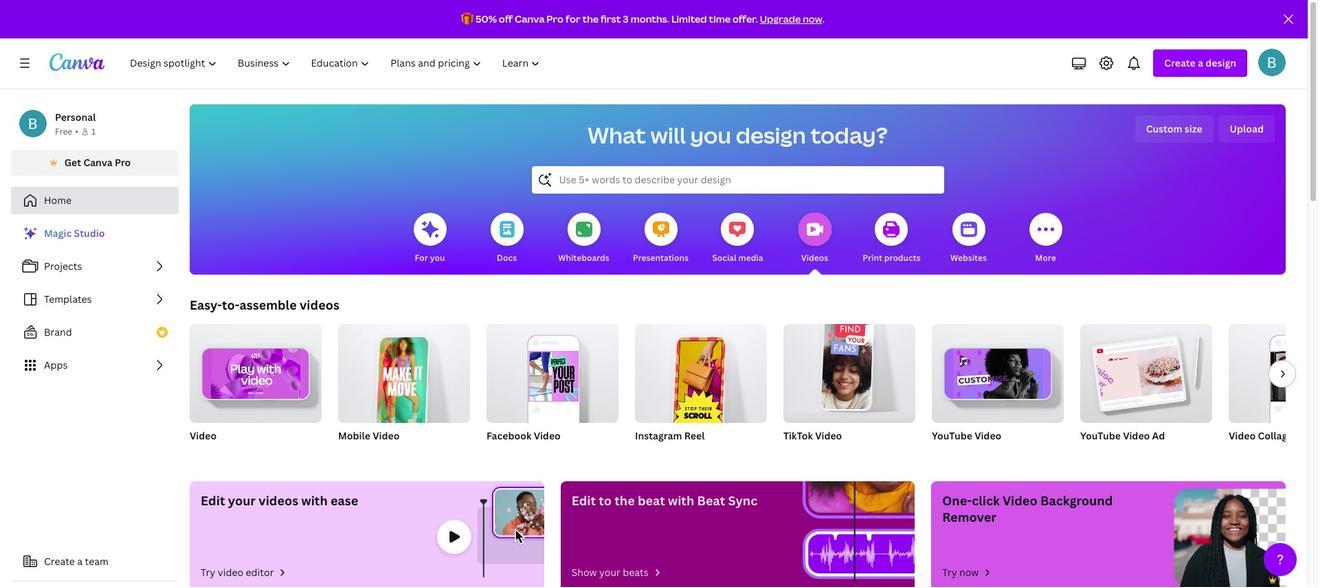 Task type: describe. For each thing, give the bounding box(es) containing it.
what will you design today?
[[588, 120, 888, 150]]

video inside video 'group'
[[190, 430, 217, 443]]

0 horizontal spatial now
[[803, 12, 823, 25]]

mobile
[[338, 430, 371, 443]]

websites button
[[951, 204, 987, 275]]

video collage group
[[1229, 325, 1319, 461]]

design inside dropdown button
[[1206, 56, 1237, 69]]

home link
[[11, 187, 179, 215]]

2 with from the left
[[668, 493, 695, 509]]

whiteboards button
[[558, 204, 610, 275]]

print products button
[[863, 204, 921, 275]]

🎁 50% off canva pro for the first 3 months. limited time offer. upgrade now .
[[461, 12, 825, 25]]

first
[[601, 12, 621, 25]]

presentations
[[633, 252, 689, 264]]

create a design button
[[1154, 50, 1248, 77]]

to
[[599, 493, 612, 509]]

print products
[[863, 252, 921, 264]]

remover
[[943, 509, 997, 526]]

edit your videos with ease
[[201, 493, 358, 509]]

collage
[[1259, 430, 1294, 443]]

websites
[[951, 252, 987, 264]]

try video editor
[[201, 567, 274, 580]]

video
[[218, 567, 243, 580]]

•
[[75, 126, 78, 138]]

ease
[[331, 493, 358, 509]]

video inside tiktok video group
[[816, 430, 843, 443]]

youtube for youtube video ad
[[1081, 430, 1121, 443]]

brand link
[[11, 319, 179, 347]]

group for tiktok video group
[[784, 316, 916, 424]]

presentations button
[[633, 204, 689, 275]]

upload
[[1230, 122, 1264, 135]]

facebook
[[487, 430, 532, 443]]

ad
[[1153, 430, 1166, 443]]

will
[[651, 120, 686, 150]]

print
[[863, 252, 883, 264]]

easy-
[[190, 297, 222, 314]]

youtube video ad
[[1081, 430, 1166, 443]]

brand
[[44, 326, 72, 339]]

3
[[623, 12, 629, 25]]

offer.
[[733, 12, 758, 25]]

video inside facebook video group
[[534, 430, 561, 443]]

custom
[[1147, 122, 1183, 135]]

reel
[[685, 430, 705, 443]]

show
[[572, 567, 597, 580]]

background
[[1041, 493, 1113, 509]]

size
[[1185, 122, 1203, 135]]

instagram reel
[[635, 430, 705, 443]]

for you button
[[414, 204, 447, 275]]

mobile video group
[[338, 319, 470, 461]]

group for mobile video 'group'
[[338, 319, 470, 432]]

beat
[[638, 493, 665, 509]]

mobile video
[[338, 430, 400, 443]]

templates
[[44, 293, 92, 306]]

brad klo image
[[1259, 49, 1286, 76]]

tiktok
[[784, 430, 813, 443]]

1
[[91, 126, 96, 138]]

apps link
[[11, 352, 179, 380]]

limited
[[672, 12, 707, 25]]

group for instagram reel group
[[635, 319, 767, 432]]

group for youtube video ad group
[[1081, 319, 1213, 424]]

video group
[[190, 319, 322, 461]]

for you
[[415, 252, 445, 264]]

create a team
[[44, 556, 109, 569]]

try now
[[943, 567, 979, 580]]

edit to the beat with beat sync
[[572, 493, 758, 509]]

custom size
[[1147, 122, 1203, 135]]

your for beats
[[600, 567, 621, 580]]

show your beats
[[572, 567, 649, 580]]

social media button
[[713, 204, 764, 275]]

1 vertical spatial design
[[736, 120, 806, 150]]

1 horizontal spatial canva
[[515, 12, 545, 25]]

whiteboards
[[558, 252, 610, 264]]

home
[[44, 194, 72, 207]]

🎁
[[461, 12, 474, 25]]

create a team button
[[11, 549, 179, 576]]

try for one-click video background remover
[[943, 567, 958, 580]]

more
[[1036, 252, 1057, 264]]

off
[[499, 12, 513, 25]]

magic studio link
[[11, 220, 179, 248]]

video inside mobile video 'group'
[[373, 430, 400, 443]]

top level navigation element
[[121, 50, 552, 77]]

edit for edit your videos with ease
[[201, 493, 225, 509]]

sync
[[728, 493, 758, 509]]

products
[[885, 252, 921, 264]]

group for youtube video group
[[932, 319, 1064, 424]]

1 horizontal spatial pro
[[547, 12, 564, 25]]

upload button
[[1219, 116, 1275, 143]]

0 vertical spatial the
[[583, 12, 599, 25]]

magic
[[44, 227, 72, 240]]

upgrade now button
[[760, 12, 823, 25]]

list containing magic studio
[[11, 220, 179, 380]]

youtube video group
[[932, 319, 1064, 461]]

assemble
[[240, 297, 297, 314]]

video collage
[[1229, 430, 1294, 443]]



Task type: vqa. For each thing, say whether or not it's contained in the screenshot.
Bob Builder icon
no



Task type: locate. For each thing, give the bounding box(es) containing it.
get
[[64, 156, 81, 169]]

0 vertical spatial create
[[1165, 56, 1196, 69]]

docs
[[497, 252, 517, 264]]

your for videos
[[228, 493, 256, 509]]

0 horizontal spatial create
[[44, 556, 75, 569]]

templates link
[[11, 286, 179, 314]]

0 horizontal spatial the
[[583, 12, 599, 25]]

0 horizontal spatial you
[[430, 252, 445, 264]]

easy-to-assemble videos
[[190, 297, 340, 314]]

2 try from the left
[[943, 567, 958, 580]]

Search search field
[[559, 167, 917, 193]]

pro left for
[[547, 12, 564, 25]]

youtube left the ad
[[1081, 430, 1121, 443]]

design left brad klo icon
[[1206, 56, 1237, 69]]

try for edit your videos with ease
[[201, 567, 215, 580]]

with right beat
[[668, 493, 695, 509]]

you
[[691, 120, 732, 150], [430, 252, 445, 264]]

group for video collage 'group'
[[1229, 325, 1319, 424]]

facebook video
[[487, 430, 561, 443]]

the
[[583, 12, 599, 25], [615, 493, 635, 509]]

50%
[[476, 12, 497, 25]]

0 vertical spatial your
[[228, 493, 256, 509]]

1 horizontal spatial the
[[615, 493, 635, 509]]

youtube
[[932, 430, 973, 443], [1081, 430, 1121, 443]]

months.
[[631, 12, 670, 25]]

1 vertical spatial your
[[600, 567, 621, 580]]

create for create a design
[[1165, 56, 1196, 69]]

for
[[566, 12, 581, 25]]

canva
[[515, 12, 545, 25], [83, 156, 113, 169]]

design up search search field on the top of page
[[736, 120, 806, 150]]

team
[[85, 556, 109, 569]]

a for team
[[77, 556, 83, 569]]

1 horizontal spatial now
[[960, 567, 979, 580]]

youtube for youtube video
[[932, 430, 973, 443]]

a for design
[[1198, 56, 1204, 69]]

1 vertical spatial canva
[[83, 156, 113, 169]]

editor
[[246, 567, 274, 580]]

group
[[784, 316, 916, 424], [190, 319, 322, 424], [338, 319, 470, 432], [487, 319, 619, 424], [635, 319, 767, 432], [932, 319, 1064, 424], [1081, 319, 1213, 424], [1229, 325, 1319, 424]]

0 horizontal spatial youtube
[[932, 430, 973, 443]]

you right for
[[430, 252, 445, 264]]

videos
[[802, 252, 829, 264]]

1 horizontal spatial with
[[668, 493, 695, 509]]

1 horizontal spatial try
[[943, 567, 958, 580]]

0 horizontal spatial edit
[[201, 493, 225, 509]]

pro up "home" link
[[115, 156, 131, 169]]

custom size button
[[1136, 116, 1214, 143]]

0 vertical spatial a
[[1198, 56, 1204, 69]]

0 horizontal spatial your
[[228, 493, 256, 509]]

tiktok video group
[[784, 316, 916, 461]]

social media
[[713, 252, 764, 264]]

video
[[190, 430, 217, 443], [373, 430, 400, 443], [534, 430, 561, 443], [816, 430, 843, 443], [975, 430, 1002, 443], [1124, 430, 1150, 443], [1229, 430, 1256, 443], [1003, 493, 1038, 509]]

a
[[1198, 56, 1204, 69], [77, 556, 83, 569]]

2 youtube from the left
[[1081, 430, 1121, 443]]

upgrade
[[760, 12, 801, 25]]

canva inside button
[[83, 156, 113, 169]]

canva right get
[[83, 156, 113, 169]]

0 horizontal spatial pro
[[115, 156, 131, 169]]

create left the team
[[44, 556, 75, 569]]

get canva pro button
[[11, 150, 179, 176]]

facebook video group
[[487, 319, 619, 461]]

with left ease
[[301, 493, 328, 509]]

1 try from the left
[[201, 567, 215, 580]]

the right the 'to'
[[615, 493, 635, 509]]

try down remover
[[943, 567, 958, 580]]

videos
[[300, 297, 340, 314], [259, 493, 299, 509]]

free
[[55, 126, 72, 138]]

social
[[713, 252, 737, 264]]

now
[[803, 12, 823, 25], [960, 567, 979, 580]]

get canva pro
[[64, 156, 131, 169]]

pro inside button
[[115, 156, 131, 169]]

1 vertical spatial videos
[[259, 493, 299, 509]]

docs button
[[491, 204, 524, 275]]

1 vertical spatial a
[[77, 556, 83, 569]]

media
[[739, 252, 764, 264]]

1 horizontal spatial your
[[600, 567, 621, 580]]

for
[[415, 252, 428, 264]]

1 horizontal spatial videos
[[300, 297, 340, 314]]

a up size
[[1198, 56, 1204, 69]]

to-
[[222, 297, 240, 314]]

0 vertical spatial design
[[1206, 56, 1237, 69]]

group for video 'group'
[[190, 319, 322, 424]]

2 edit from the left
[[572, 493, 596, 509]]

studio
[[74, 227, 105, 240]]

today?
[[811, 120, 888, 150]]

time
[[709, 12, 731, 25]]

video inside youtube video group
[[975, 430, 1002, 443]]

magic studio
[[44, 227, 105, 240]]

youtube inside group
[[1081, 430, 1121, 443]]

a left the team
[[77, 556, 83, 569]]

a inside dropdown button
[[1198, 56, 1204, 69]]

personal
[[55, 111, 96, 124]]

with
[[301, 493, 328, 509], [668, 493, 695, 509]]

1 vertical spatial the
[[615, 493, 635, 509]]

group for facebook video group
[[487, 319, 619, 424]]

more button
[[1030, 204, 1063, 275]]

1 edit from the left
[[201, 493, 225, 509]]

0 vertical spatial canva
[[515, 12, 545, 25]]

design
[[1206, 56, 1237, 69], [736, 120, 806, 150]]

youtube inside group
[[932, 430, 973, 443]]

1 vertical spatial you
[[430, 252, 445, 264]]

1 horizontal spatial you
[[691, 120, 732, 150]]

1 horizontal spatial youtube
[[1081, 430, 1121, 443]]

0 horizontal spatial canva
[[83, 156, 113, 169]]

create
[[1165, 56, 1196, 69], [44, 556, 75, 569]]

tiktok video
[[784, 430, 843, 443]]

free •
[[55, 126, 78, 138]]

apps
[[44, 359, 68, 372]]

one-click video background remover
[[943, 493, 1113, 526]]

list
[[11, 220, 179, 380]]

1 horizontal spatial design
[[1206, 56, 1237, 69]]

edit
[[201, 493, 225, 509], [572, 493, 596, 509]]

0 vertical spatial you
[[691, 120, 732, 150]]

click
[[972, 493, 1000, 509]]

1 horizontal spatial edit
[[572, 493, 596, 509]]

0 vertical spatial videos
[[300, 297, 340, 314]]

0 horizontal spatial design
[[736, 120, 806, 150]]

0 horizontal spatial a
[[77, 556, 83, 569]]

0 horizontal spatial videos
[[259, 493, 299, 509]]

youtube up one-
[[932, 430, 973, 443]]

1 youtube from the left
[[932, 430, 973, 443]]

projects
[[44, 260, 82, 273]]

create for create a team
[[44, 556, 75, 569]]

None search field
[[532, 166, 944, 194]]

instagram
[[635, 430, 682, 443]]

0 vertical spatial now
[[803, 12, 823, 25]]

videos button
[[799, 204, 832, 275]]

1 with from the left
[[301, 493, 328, 509]]

projects link
[[11, 253, 179, 281]]

youtube video ad group
[[1081, 319, 1213, 461]]

youtube video
[[932, 430, 1002, 443]]

1 vertical spatial create
[[44, 556, 75, 569]]

.
[[823, 12, 825, 25]]

create inside create a team button
[[44, 556, 75, 569]]

beat
[[698, 493, 726, 509]]

video inside one-click video background remover
[[1003, 493, 1038, 509]]

beats
[[623, 567, 649, 580]]

create inside create a design dropdown button
[[1165, 56, 1196, 69]]

try left video
[[201, 567, 215, 580]]

0 vertical spatial pro
[[547, 12, 564, 25]]

you inside button
[[430, 252, 445, 264]]

create a design
[[1165, 56, 1237, 69]]

videos left ease
[[259, 493, 299, 509]]

what
[[588, 120, 646, 150]]

edit for edit to the beat with beat sync
[[572, 493, 596, 509]]

instagram reel group
[[635, 319, 767, 461]]

the right for
[[583, 12, 599, 25]]

now down remover
[[960, 567, 979, 580]]

video inside video collage 'group'
[[1229, 430, 1256, 443]]

1 vertical spatial pro
[[115, 156, 131, 169]]

now right upgrade
[[803, 12, 823, 25]]

1 horizontal spatial a
[[1198, 56, 1204, 69]]

videos right "assemble"
[[300, 297, 340, 314]]

0 horizontal spatial try
[[201, 567, 215, 580]]

you right will
[[691, 120, 732, 150]]

canva right off
[[515, 12, 545, 25]]

1 horizontal spatial create
[[1165, 56, 1196, 69]]

try
[[201, 567, 215, 580], [943, 567, 958, 580]]

create up custom size
[[1165, 56, 1196, 69]]

0 horizontal spatial with
[[301, 493, 328, 509]]

one-
[[943, 493, 972, 509]]

video inside youtube video ad group
[[1124, 430, 1150, 443]]

a inside button
[[77, 556, 83, 569]]

1 vertical spatial now
[[960, 567, 979, 580]]



